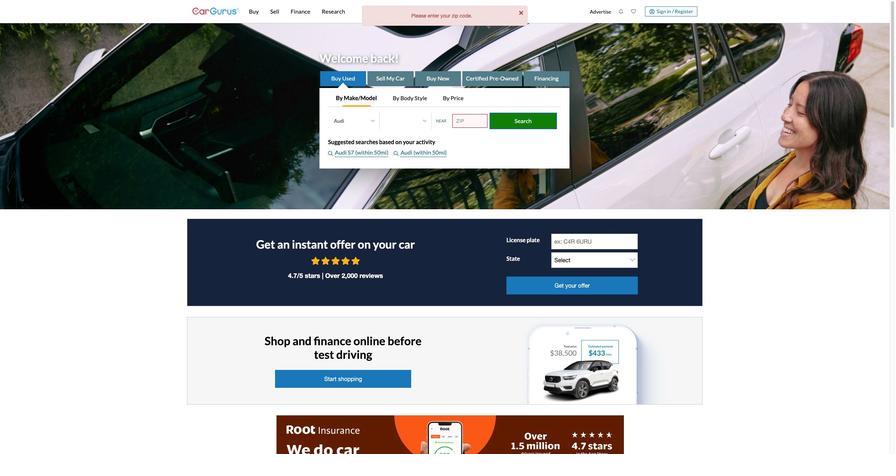 Task type: locate. For each thing, give the bounding box(es) containing it.
menu bar
[[239, 0, 586, 23]]

Zip telephone field
[[452, 114, 488, 128]]

ex: C4R 6URU field
[[551, 234, 638, 250]]

menu
[[586, 1, 698, 21]]

None submit
[[490, 113, 557, 129]]

menu item
[[586, 1, 615, 21]]

search image
[[328, 151, 333, 156]]

advertisement element
[[277, 416, 624, 455]]



Task type: vqa. For each thing, say whether or not it's contained in the screenshot.
screens
no



Task type: describe. For each thing, give the bounding box(es) containing it.
saved cars image
[[631, 9, 637, 14]]

user icon image
[[650, 9, 655, 14]]

search image
[[394, 151, 399, 156]]

open notifications image
[[619, 9, 624, 14]]



